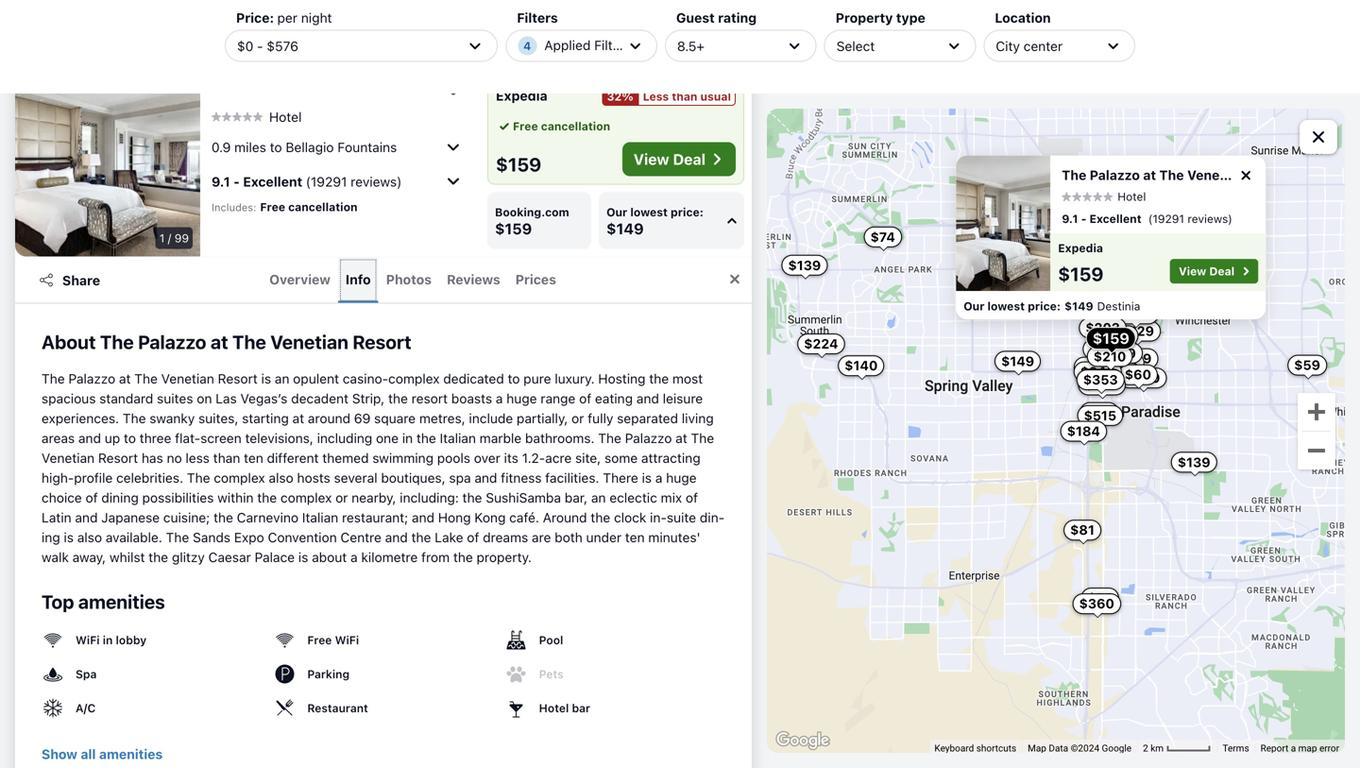 Task type: locate. For each thing, give the bounding box(es) containing it.
2 horizontal spatial to
[[508, 371, 520, 386]]

fountains
[[338, 139, 397, 155]]

0 horizontal spatial italian
[[302, 510, 338, 525]]

our inside our lowest price: $149
[[607, 206, 628, 219]]

(19291 up "$138" at the top right
[[1149, 212, 1185, 225]]

0 vertical spatial 9.1 - excellent (19291 reviews)
[[212, 174, 402, 189]]

(19291
[[306, 174, 347, 189], [1149, 212, 1185, 225]]

cancellation
[[288, 4, 358, 17], [541, 120, 611, 133], [288, 200, 358, 214]]

filters right applied
[[594, 37, 632, 53]]

property.
[[477, 549, 532, 565]]

69
[[354, 411, 371, 426]]

0 vertical spatial hotel button
[[212, 108, 302, 125]]

huge up the mix
[[666, 470, 697, 486]]

$149 right the booking.com $159
[[607, 220, 644, 238]]

ten down clock at the bottom of the page
[[625, 530, 645, 545]]

about the palazzo at the venetian resort
[[42, 331, 412, 353]]

1 horizontal spatial $139
[[1178, 454, 1211, 470]]

$240 $128
[[1081, 364, 1117, 387]]

complex down hosts
[[281, 490, 332, 506]]

parking
[[307, 668, 350, 681]]

1 vertical spatial $93
[[1087, 405, 1113, 420]]

restaurant
[[307, 702, 368, 715]]

$240 button
[[1074, 362, 1122, 382]]

0 horizontal spatial $139 button
[[782, 255, 828, 276]]

1 vertical spatial $139 button
[[1171, 452, 1218, 473]]

an right bar,
[[591, 490, 606, 506]]

1 vertical spatial filters
[[594, 37, 632, 53]]

1 vertical spatial cancellation
[[541, 120, 611, 133]]

than right less
[[672, 90, 698, 103]]

$149 up '$203'
[[1065, 300, 1094, 313]]

2 vertical spatial price:
[[1028, 300, 1061, 313]]

cancellation down 32%
[[541, 120, 611, 133]]

lowest for $82
[[631, 9, 668, 22]]

or
[[572, 411, 584, 426], [336, 490, 348, 506]]

a up include on the left
[[496, 391, 503, 406]]

excellent
[[243, 174, 303, 189], [1090, 212, 1142, 225]]

and down including:
[[412, 510, 435, 525]]

0 vertical spatial the palazzo at the venetian resort
[[212, 77, 469, 95]]

0 vertical spatial $229
[[1120, 323, 1155, 339]]

the left close image
[[1160, 167, 1185, 183]]

reviews
[[447, 271, 501, 287]]

huge down the pure
[[507, 391, 537, 406]]

0 vertical spatial italian
[[440, 430, 476, 446]]

the right about
[[100, 331, 134, 353]]

clock
[[614, 510, 647, 525]]

1 booking.com from the top
[[495, 9, 570, 22]]

lowest inside our lowest price: $82
[[631, 9, 668, 22]]

data
[[1049, 742, 1069, 754]]

1 horizontal spatial $93
[[1087, 405, 1113, 420]]

is up eclectic
[[642, 470, 652, 486]]

$229 for topmost $229 button
[[1120, 323, 1155, 339]]

dedicated
[[443, 371, 504, 386]]

away,
[[72, 549, 106, 565]]

square
[[374, 411, 416, 426]]

0 horizontal spatial the palazzo at the venetian resort
[[212, 77, 469, 95]]

1 horizontal spatial deal
[[1210, 265, 1235, 278]]

free down miles
[[260, 200, 285, 214]]

1 horizontal spatial view
[[1179, 265, 1207, 278]]

wifi up parking
[[335, 634, 359, 647]]

- down miles
[[234, 174, 240, 189]]

9.1 - excellent (19291 reviews) down 0.9 miles to bellagio fountains
[[212, 174, 402, 189]]

- right $0
[[257, 38, 263, 54]]

9.1 - excellent (19291 reviews)
[[212, 174, 402, 189], [1062, 212, 1233, 225]]

acre
[[545, 450, 572, 466]]

2 vertical spatial cancellation
[[288, 200, 358, 214]]

2 booking.com from the top
[[495, 206, 570, 219]]

1 horizontal spatial view deal button
[[1171, 259, 1259, 284]]

1 / 99
[[159, 231, 189, 245]]

amenities
[[78, 591, 165, 613], [62, 743, 126, 758], [99, 746, 163, 762]]

0 horizontal spatial deal
[[673, 150, 706, 168]]

las
[[216, 391, 237, 406]]

0 vertical spatial view deal
[[634, 150, 706, 168]]

1 vertical spatial 9.1 - excellent (19291 reviews)
[[1062, 212, 1233, 225]]

share
[[62, 272, 100, 288]]

- right the "the palazzo at the venetian resort" image
[[1082, 212, 1087, 225]]

our right the booking.com $159
[[607, 206, 628, 219]]

complex up the within
[[214, 470, 265, 486]]

wifi up spa at the left bottom of page
[[76, 634, 100, 647]]

our lowest price: $82
[[607, 9, 704, 41]]

our down the "the palazzo at the venetian resort" image
[[964, 300, 985, 313]]

leisure
[[663, 391, 703, 406]]

map region
[[767, 109, 1346, 753]]

a left map
[[1291, 742, 1297, 754]]

1 horizontal spatial -
[[257, 38, 263, 54]]

1 vertical spatial $149
[[1065, 300, 1094, 313]]

0 horizontal spatial view deal button
[[622, 142, 736, 176]]

99
[[175, 231, 189, 245]]

the left glitzy
[[149, 549, 168, 565]]

$179 button
[[1098, 343, 1143, 364]]

an up vegas's
[[275, 371, 290, 386]]

$149 button
[[995, 351, 1041, 372]]

includes: free cancellation down 0.9 miles to bellagio fountains
[[212, 200, 358, 214]]

km
[[1151, 742, 1164, 754]]

0 horizontal spatial than
[[213, 450, 240, 466]]

0 horizontal spatial excellent
[[243, 174, 303, 189]]

1 vertical spatial to
[[508, 371, 520, 386]]

0 vertical spatial also
[[269, 470, 294, 486]]

0 horizontal spatial complex
[[214, 470, 265, 486]]

there
[[603, 470, 639, 486]]

hong
[[438, 510, 471, 525]]

0 vertical spatial view
[[634, 150, 670, 168]]

cancellation down bellagio at left top
[[288, 200, 358, 214]]

$75 button
[[1081, 588, 1120, 609]]

0 horizontal spatial wifi
[[76, 634, 100, 647]]

0 vertical spatial excellent
[[243, 174, 303, 189]]

of down profile
[[86, 490, 98, 506]]

expedia up free cancellation button
[[496, 88, 548, 103]]

0 vertical spatial includes: free cancellation
[[212, 4, 358, 17]]

includes:
[[212, 5, 256, 17], [212, 201, 256, 214]]

booking.com for $159
[[495, 206, 570, 219]]

$59
[[1295, 357, 1321, 373]]

2 horizontal spatial $149
[[1065, 300, 1094, 313]]

0 horizontal spatial filters
[[517, 10, 558, 26]]

booking.com up prices
[[495, 206, 570, 219]]

tab list
[[112, 257, 714, 303]]

0 vertical spatial (19291
[[306, 174, 347, 189]]

strip,
[[352, 391, 385, 406]]

1 vertical spatial than
[[213, 450, 240, 466]]

italian up pools
[[440, 430, 476, 446]]

0 vertical spatial our
[[607, 9, 628, 22]]

lowest inside our lowest price: $149
[[631, 206, 668, 219]]

0 vertical spatial $149
[[607, 220, 644, 238]]

delano las vegas, (las vegas, usa) image
[[15, 0, 200, 60]]

than inside 'the palazzo at the venetian resort is an opulent casino-complex dedicated to pure luxury. hosting the most spacious standard suites on las vegas's decadent strip, the resort boasts a huge range of eating and leisure experiences. the swanky suites, starting at around 69 square metres, include partially, or fully separated living areas and up to three flat-screen televisions, including one in the italian marble bathrooms. the palazzo at the venetian resort has no less than ten different themed swimming pools over its 1.2-acre site, some attracting high-profile celebrities. the complex also hosts several boutiques, spa and fitness facilities. there is a huge choice of dining possibilities within the complex or nearby, including: the sushisamba bar, an eclectic mix of latin and japanese cuisine; the carnevino italian restaurant; and hong kong café. around the clock in-suite din ing is also available. the sands expo convention centre and the lake of dreams are both under ten minutes' walk away, whilst the glitzy caesar palace is about a kilometre from the property.'
[[213, 450, 240, 466]]

applied filters
[[545, 37, 632, 53]]

ten
[[244, 450, 263, 466], [625, 530, 645, 545]]

filters up 4
[[517, 10, 558, 26]]

1 vertical spatial price:
[[671, 206, 704, 219]]

9.1 down the 0.9
[[212, 174, 230, 189]]

and down over in the left bottom of the page
[[475, 470, 497, 486]]

1 horizontal spatial to
[[270, 139, 282, 155]]

0 horizontal spatial to
[[124, 430, 136, 446]]

2 vertical spatial -
[[1082, 212, 1087, 225]]

bellagio
[[286, 139, 334, 155]]

1 vertical spatial 9.1
[[1062, 212, 1079, 225]]

japanese
[[101, 510, 160, 525]]

to right miles
[[270, 139, 282, 155]]

0 horizontal spatial an
[[275, 371, 290, 386]]

$60 button
[[1119, 364, 1158, 385]]

$139 button
[[782, 255, 828, 276], [1171, 452, 1218, 473]]

both
[[555, 530, 583, 545]]

2 vertical spatial our
[[964, 300, 985, 313]]

0 vertical spatial filters
[[517, 10, 558, 26]]

guest
[[677, 10, 715, 26]]

0 horizontal spatial expedia
[[496, 88, 548, 103]]

includes: free cancellation up $576
[[212, 4, 358, 17]]

booking.com up 4
[[495, 9, 570, 22]]

google image
[[772, 728, 834, 753]]

than down the screen
[[213, 450, 240, 466]]

a/c
[[76, 702, 96, 715]]

0 horizontal spatial $149
[[607, 220, 644, 238]]

1 vertical spatial the palazzo at the venetian resort
[[1062, 167, 1291, 183]]

huge
[[507, 391, 537, 406], [666, 470, 697, 486]]

of right lake
[[467, 530, 479, 545]]

$305 button
[[1091, 325, 1139, 346]]

amenities for top amenities
[[78, 591, 165, 613]]

includes: down the 0.9
[[212, 201, 256, 214]]

kong
[[475, 510, 506, 525]]

0 vertical spatial price:
[[671, 9, 704, 22]]

kilometre
[[361, 549, 418, 565]]

or left fully
[[572, 411, 584, 426]]

0 vertical spatial in
[[402, 430, 413, 446]]

9.1 right the "the palazzo at the venetian resort" image
[[1062, 212, 1079, 225]]

free up $0 - $576
[[260, 4, 285, 17]]

1 vertical spatial $139
[[1178, 454, 1211, 470]]

1 vertical spatial $229 button
[[1079, 375, 1126, 395]]

our inside our lowest price: $82
[[607, 9, 628, 22]]

in inside 'the palazzo at the venetian resort is an opulent casino-complex dedicated to pure luxury. hosting the most spacious standard suites on las vegas's decadent strip, the resort boasts a huge range of eating and leisure experiences. the swanky suites, starting at around 69 square metres, include partially, or fully separated living areas and up to three flat-screen televisions, including one in the italian marble bathrooms. the palazzo at the venetian resort has no less than ten different themed swimming pools over its 1.2-acre site, some attracting high-profile celebrities. the complex also hosts several boutiques, spa and fitness facilities. there is a huge choice of dining possibilities within the complex or nearby, including: the sushisamba bar, an eclectic mix of latin and japanese cuisine; the carnevino italian restaurant; and hong kong café. around the clock in-suite din ing is also available. the sands expo convention centre and the lake of dreams are both under ten minutes' walk away, whilst the glitzy caesar palace is about a kilometre from the property.'
[[402, 430, 413, 446]]

1 horizontal spatial $229
[[1120, 323, 1155, 339]]

9.1 - excellent (19291 reviews) up "$138" at the top right
[[1062, 212, 1233, 225]]

our up $82
[[607, 9, 628, 22]]

excellent down miles
[[243, 174, 303, 189]]

0 horizontal spatial also
[[77, 530, 102, 545]]

0 horizontal spatial 9.1 - excellent (19291 reviews)
[[212, 174, 402, 189]]

miles
[[234, 139, 266, 155]]

metres,
[[419, 411, 466, 426]]

-
[[257, 38, 263, 54], [234, 174, 240, 189], [1082, 212, 1087, 225]]

in left "lobby"
[[103, 634, 113, 647]]

or down several
[[336, 490, 348, 506]]

2 vertical spatial $149
[[1002, 353, 1035, 369]]

expedia up the our lowest price: $149 destinia
[[1059, 242, 1104, 255]]

2 km button
[[1138, 740, 1217, 755]]

to left the pure
[[508, 371, 520, 386]]

free down 4
[[513, 120, 538, 133]]

0 vertical spatial $139 button
[[782, 255, 828, 276]]

2 vertical spatial complex
[[281, 490, 332, 506]]

different
[[267, 450, 319, 466]]

/
[[168, 231, 171, 245]]

about
[[42, 331, 96, 353]]

0 vertical spatial reviews)
[[351, 174, 402, 189]]

price: inside our lowest price: $82
[[671, 9, 704, 22]]

$210 button
[[1087, 346, 1133, 367]]

keyboard shortcuts button
[[935, 742, 1017, 755]]

$149 down the our lowest price: $149 destinia
[[1002, 353, 1035, 369]]

also up away, at left
[[77, 530, 102, 545]]

show all amenities
[[42, 746, 163, 762]]

$203
[[1086, 320, 1121, 336]]

from
[[422, 549, 450, 565]]

our for $149
[[607, 206, 628, 219]]

$159 inside the booking.com $159
[[495, 220, 532, 238]]

2 includes: from the top
[[212, 201, 256, 214]]

1 horizontal spatial complex
[[281, 490, 332, 506]]

the down $0
[[212, 77, 239, 95]]

0 horizontal spatial in
[[103, 634, 113, 647]]

1 horizontal spatial or
[[572, 411, 584, 426]]

is
[[261, 371, 271, 386], [642, 470, 652, 486], [64, 530, 74, 545], [298, 549, 308, 565]]

italian up convention
[[302, 510, 338, 525]]

0.9 miles to bellagio fountains button
[[212, 132, 465, 162]]

1 vertical spatial includes:
[[212, 201, 256, 214]]

reviews button
[[439, 257, 508, 303]]

to right "up"
[[124, 430, 136, 446]]

expo
[[234, 530, 264, 545]]

rating
[[718, 10, 757, 26]]

(19291 down 0.9 miles to bellagio fountains button
[[306, 174, 347, 189]]

map data ©2024 google
[[1028, 742, 1132, 754]]

1 vertical spatial (19291
[[1149, 212, 1185, 225]]

32% less than usual
[[607, 90, 731, 103]]

0 horizontal spatial hotel
[[269, 109, 302, 124]]

price: inside our lowest price: $149
[[671, 206, 704, 219]]

includes: up $0
[[212, 5, 256, 17]]

1 vertical spatial view deal button
[[1171, 259, 1259, 284]]

2 horizontal spatial hotel
[[1118, 190, 1147, 203]]

1 horizontal spatial hotel button
[[1062, 190, 1147, 203]]

0 vertical spatial lowest
[[631, 9, 668, 22]]

$149 inside our lowest price: $149
[[607, 220, 644, 238]]

0 vertical spatial to
[[270, 139, 282, 155]]

1 vertical spatial booking.com
[[495, 206, 570, 219]]

in right one
[[402, 430, 413, 446]]

1 includes: from the top
[[212, 5, 256, 17]]

around
[[543, 510, 587, 525]]

1 vertical spatial expedia
[[1059, 242, 1104, 255]]

1 horizontal spatial the palazzo at the venetian resort
[[1062, 167, 1291, 183]]

complex up resort
[[388, 371, 440, 386]]

excellent up $160
[[1090, 212, 1142, 225]]

map
[[1299, 742, 1318, 754]]

0 vertical spatial hotel
[[269, 109, 302, 124]]

0 horizontal spatial view
[[634, 150, 670, 168]]

$250 button
[[1090, 322, 1138, 343]]

din
[[700, 510, 725, 525]]

1 vertical spatial our
[[607, 206, 628, 219]]

the down "less"
[[187, 470, 210, 486]]

$93 left applied
[[495, 23, 525, 41]]

$515 button
[[1078, 405, 1123, 426]]

$93 up the $184
[[1087, 405, 1113, 420]]

0 horizontal spatial huge
[[507, 391, 537, 406]]

the left the most
[[649, 371, 669, 386]]

2 includes: free cancellation from the top
[[212, 200, 358, 214]]

view
[[634, 150, 670, 168], [1179, 265, 1207, 278]]

hotel button
[[212, 108, 302, 125], [1062, 190, 1147, 203]]

eclectic
[[610, 490, 657, 506]]

walk
[[42, 549, 69, 565]]

amenities inside button
[[99, 746, 163, 762]]

also down different
[[269, 470, 294, 486]]

resort
[[412, 391, 448, 406]]

available.
[[106, 530, 162, 545]]

bar,
[[565, 490, 588, 506]]

property
[[836, 10, 893, 26]]

0 horizontal spatial hotel button
[[212, 108, 302, 125]]

cancellation up $576
[[288, 4, 358, 17]]

0 vertical spatial 9.1
[[212, 174, 230, 189]]

and up separated
[[637, 391, 659, 406]]

0 horizontal spatial $229
[[1085, 377, 1120, 393]]

bar
[[572, 702, 591, 715]]

the up vegas's
[[232, 331, 266, 353]]

0 vertical spatial includes:
[[212, 5, 256, 17]]

the palazzo at the venetian resort, (las vegas, usa) image
[[15, 68, 200, 257]]

up
[[105, 430, 120, 446]]

ten down televisions,
[[244, 450, 263, 466]]

0 vertical spatial or
[[572, 411, 584, 426]]

lowest for $149
[[631, 206, 668, 219]]



Task type: describe. For each thing, give the bounding box(es) containing it.
1 vertical spatial also
[[77, 530, 102, 545]]

pool
[[539, 634, 564, 647]]

the palazzo at the venetian resort image
[[957, 156, 1051, 291]]

the up from
[[412, 530, 431, 545]]

2 vertical spatial to
[[124, 430, 136, 446]]

report a map error
[[1261, 742, 1340, 754]]

0 vertical spatial cancellation
[[288, 4, 358, 17]]

$353
[[1084, 372, 1118, 387]]

1 horizontal spatial than
[[672, 90, 698, 103]]

1 horizontal spatial expedia
[[1059, 242, 1104, 255]]

$89
[[1090, 341, 1116, 357]]

$360
[[1080, 596, 1115, 611]]

1 horizontal spatial filters
[[594, 37, 632, 53]]

0 horizontal spatial -
[[234, 174, 240, 189]]

city
[[996, 38, 1020, 54]]

less
[[643, 90, 669, 103]]

dining
[[101, 490, 139, 506]]

and up kilometre
[[385, 530, 408, 545]]

the up spacious
[[42, 371, 65, 386]]

$74 button
[[864, 227, 902, 247]]

the down metres,
[[417, 430, 436, 446]]

the down cuisine;
[[166, 530, 189, 545]]

0 horizontal spatial ten
[[244, 450, 263, 466]]

over
[[474, 450, 501, 466]]

$59 button
[[1288, 355, 1328, 376]]

$89 button
[[1083, 339, 1123, 360]]

error
[[1320, 742, 1340, 754]]

0.9
[[212, 139, 231, 155]]

keyboard shortcuts
[[935, 742, 1017, 754]]

$82
[[607, 23, 636, 41]]

1 vertical spatial in
[[103, 634, 113, 647]]

close image
[[1238, 167, 1255, 184]]

separated
[[617, 411, 678, 426]]

1 horizontal spatial ten
[[625, 530, 645, 545]]

about
[[312, 549, 347, 565]]

select
[[837, 38, 875, 54]]

the up under at left bottom
[[591, 510, 611, 525]]

mix
[[661, 490, 682, 506]]

1 horizontal spatial italian
[[440, 430, 476, 446]]

partially,
[[517, 411, 568, 426]]

our lowest price: $149 destinia
[[964, 300, 1141, 313]]

on
[[197, 391, 212, 406]]

and right "latin"
[[75, 510, 98, 525]]

$93 inside booking.com $93
[[495, 23, 525, 41]]

vegas's
[[241, 391, 288, 406]]

is up vegas's
[[261, 371, 271, 386]]

1 vertical spatial deal
[[1210, 265, 1235, 278]]

2 wifi from the left
[[335, 634, 359, 647]]

1 vertical spatial excellent
[[1090, 212, 1142, 225]]

free inside button
[[513, 120, 538, 133]]

$151
[[1093, 338, 1123, 354]]

applied
[[545, 37, 591, 53]]

hotel bar
[[539, 702, 591, 715]]

and down experiences.
[[78, 430, 101, 446]]

$240
[[1081, 364, 1116, 380]]

price: for $149
[[671, 206, 704, 219]]

suites
[[157, 391, 193, 406]]

1 horizontal spatial 9.1 - excellent (19291 reviews)
[[1062, 212, 1233, 225]]

the down living
[[691, 430, 714, 446]]

center
[[1024, 38, 1063, 54]]

including
[[317, 430, 372, 446]]

free up parking
[[307, 634, 332, 647]]

the up sands
[[214, 510, 233, 525]]

one
[[376, 430, 399, 446]]

a down attracting
[[656, 470, 663, 486]]

0 vertical spatial an
[[275, 371, 290, 386]]

less
[[186, 450, 210, 466]]

$184
[[1067, 423, 1101, 439]]

city center
[[996, 38, 1063, 54]]

$140
[[845, 358, 878, 373]]

$149 $353
[[1002, 353, 1118, 387]]

the up standard
[[134, 371, 158, 386]]

2 horizontal spatial -
[[1082, 212, 1087, 225]]

1 vertical spatial complex
[[214, 470, 265, 486]]

free wifi
[[307, 634, 359, 647]]

booking.com for $93
[[495, 9, 570, 22]]

2 horizontal spatial complex
[[388, 371, 440, 386]]

$140 button
[[838, 355, 885, 376]]

$0
[[237, 38, 254, 54]]

luxury.
[[555, 371, 595, 386]]

4
[[524, 39, 531, 52]]

prices button
[[508, 257, 564, 303]]

2 km
[[1143, 742, 1166, 754]]

$229 for the bottommost $229 button
[[1085, 377, 1120, 393]]

hosting
[[598, 371, 646, 386]]

the down lake
[[453, 549, 473, 565]]

pure
[[524, 371, 551, 386]]

of right the mix
[[686, 490, 698, 506]]

no
[[167, 450, 182, 466]]

2 vertical spatial lowest
[[988, 300, 1025, 313]]

$305 $151 $200 $60
[[1081, 328, 1152, 382]]

decadent
[[291, 391, 349, 406]]

$149 inside the $149 $353
[[1002, 353, 1035, 369]]

$159 inside button
[[1093, 329, 1130, 347]]

shortcuts
[[977, 742, 1017, 754]]

is down "latin"
[[64, 530, 74, 545]]

amenities for all amenities
[[62, 743, 126, 758]]

to inside button
[[270, 139, 282, 155]]

$74
[[871, 229, 896, 245]]

the down spa
[[463, 490, 482, 506]]

$93 inside button
[[1087, 405, 1113, 420]]

spa
[[449, 470, 471, 486]]

facilities.
[[545, 470, 600, 486]]

some
[[605, 450, 638, 466]]

1 vertical spatial view
[[1179, 265, 1207, 278]]

cancellation inside button
[[541, 120, 611, 133]]

$250
[[1097, 325, 1132, 340]]

the up carnevino
[[257, 490, 277, 506]]

type
[[897, 10, 926, 26]]

has
[[142, 450, 163, 466]]

1 vertical spatial hotel button
[[1062, 190, 1147, 203]]

eating
[[595, 391, 633, 406]]

0 vertical spatial $229 button
[[1114, 321, 1161, 342]]

$93 button
[[1080, 402, 1120, 423]]

share button
[[26, 263, 112, 297]]

the down standard
[[123, 411, 146, 426]]

$81
[[1071, 522, 1095, 538]]

the up 0.9 miles to bellagio fountains button
[[321, 77, 349, 95]]

pools
[[437, 450, 471, 466]]

1 horizontal spatial hotel
[[539, 702, 569, 715]]

the up square
[[388, 391, 408, 406]]

swimming
[[373, 450, 434, 466]]

is down convention
[[298, 549, 308, 565]]

0 horizontal spatial $139
[[788, 257, 821, 273]]

1 wifi from the left
[[76, 634, 100, 647]]

centre
[[341, 530, 382, 545]]

1 vertical spatial hotel
[[1118, 190, 1147, 203]]

$151 button
[[1086, 336, 1130, 357]]

1 horizontal spatial huge
[[666, 470, 697, 486]]

our for $82
[[607, 9, 628, 22]]

32%
[[607, 90, 634, 103]]

1 horizontal spatial also
[[269, 470, 294, 486]]

booking.com $93
[[495, 9, 570, 41]]

1 vertical spatial view deal
[[1179, 265, 1235, 278]]

spacious
[[42, 391, 96, 406]]

the right the "the palazzo at the venetian resort" image
[[1062, 167, 1087, 183]]

include
[[469, 411, 513, 426]]

experiences.
[[42, 411, 119, 426]]

bathrooms.
[[525, 430, 595, 446]]

1 horizontal spatial $139 button
[[1171, 452, 1218, 473]]

price: per night
[[236, 10, 332, 26]]

$576
[[267, 38, 298, 54]]

1 vertical spatial reviews)
[[1188, 212, 1233, 225]]

$149 for our lowest price: $149 destinia
[[1065, 300, 1094, 313]]

celebrities.
[[116, 470, 183, 486]]

0 vertical spatial deal
[[673, 150, 706, 168]]

1 includes: free cancellation from the top
[[212, 4, 358, 17]]

all amenities
[[42, 743, 126, 758]]

tab list containing overview
[[112, 257, 714, 303]]

price: for $82
[[671, 9, 704, 22]]

a down 'centre'
[[351, 549, 358, 565]]

1 vertical spatial an
[[591, 490, 606, 506]]

glitzy
[[172, 549, 205, 565]]

$149 for our lowest price: $149
[[607, 220, 644, 238]]

in-
[[650, 510, 667, 525]]

dreams
[[483, 530, 528, 545]]

0 horizontal spatial or
[[336, 490, 348, 506]]

$322 button
[[1112, 304, 1159, 324]]

the down fully
[[598, 430, 622, 446]]

0 horizontal spatial 9.1
[[212, 174, 230, 189]]

our lowest price: $149
[[607, 206, 704, 238]]

$515
[[1084, 408, 1117, 423]]

$138
[[1125, 295, 1158, 310]]

of down luxury.
[[579, 391, 592, 406]]

lobby
[[116, 634, 147, 647]]

0 horizontal spatial view deal
[[634, 150, 706, 168]]

around
[[308, 411, 351, 426]]

destinia
[[1098, 300, 1141, 313]]

within
[[217, 490, 254, 506]]

palace
[[255, 549, 295, 565]]

themed
[[322, 450, 369, 466]]



Task type: vqa. For each thing, say whether or not it's contained in the screenshot.
middle cancellation
yes



